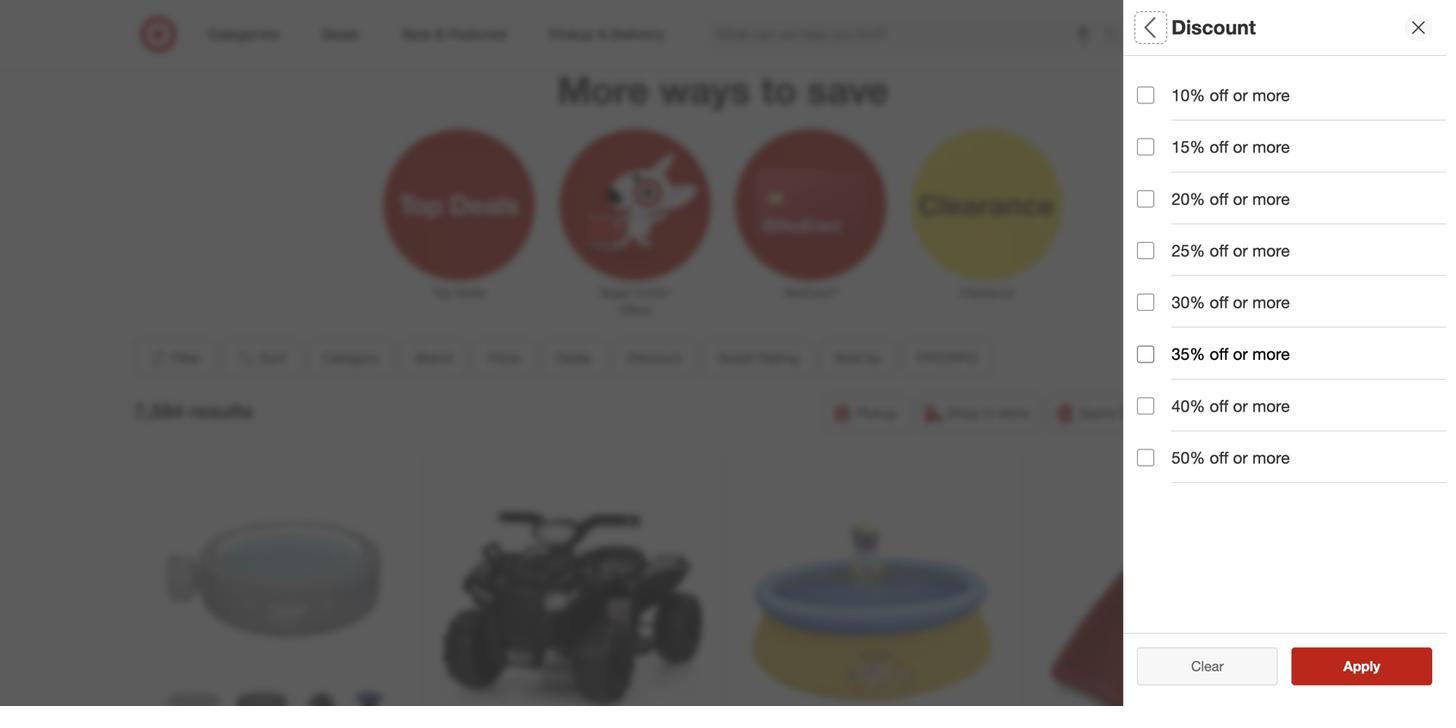 Task type: describe. For each thing, give the bounding box(es) containing it.
or for 30%
[[1234, 292, 1249, 312]]

same day delivery button
[[1048, 394, 1208, 432]]

filter
[[171, 350, 202, 366]]

delivery
[[1147, 405, 1197, 421]]

more for 30% off or more
[[1253, 292, 1291, 312]]

40% off or more
[[1172, 396, 1291, 416]]

0 vertical spatial rating
[[759, 350, 799, 366]]

1 horizontal spatial price button
[[1138, 177, 1447, 237]]

0 horizontal spatial deals
[[456, 285, 486, 300]]

Include out of stock checkbox
[[1138, 555, 1155, 572]]

add to cart for 3rd add to cart button
[[1128, 2, 1183, 14]]

search button
[[1096, 16, 1138, 57]]

search
[[1096, 28, 1138, 44]]

clearance
[[960, 285, 1015, 300]]

store
[[999, 405, 1030, 421]]

target circle™ offers
[[599, 285, 672, 317]]

off for 50%
[[1210, 448, 1229, 468]]

25%
[[1172, 241, 1206, 260]]

circle™
[[635, 285, 672, 300]]

2 add from the left
[[958, 2, 978, 14]]

apply button
[[1292, 648, 1433, 686]]

or for 15%
[[1234, 137, 1249, 157]]

off for 35%
[[1210, 344, 1229, 364]]

discount inside dialog
[[1172, 15, 1257, 39]]

shipping button
[[1215, 394, 1313, 432]]

30%
[[1172, 292, 1206, 312]]

shop in store button
[[916, 394, 1041, 432]]

top deals
[[433, 285, 486, 300]]

filters
[[1167, 15, 1221, 39]]

pickup button
[[825, 394, 909, 432]]

0 horizontal spatial discount button
[[613, 339, 697, 377]]

target
[[599, 285, 632, 300]]

0 horizontal spatial category button
[[308, 339, 394, 377]]

by inside "all filters" dialog
[[1177, 435, 1195, 455]]

1 cart from the left
[[824, 2, 844, 14]]

35% off or more checkbox
[[1138, 346, 1155, 363]]

40% off or more checkbox
[[1138, 397, 1155, 415]]

shipping
[[1247, 405, 1301, 421]]

20%
[[1172, 189, 1206, 209]]

same day delivery
[[1080, 405, 1197, 421]]

off for 20%
[[1210, 189, 1229, 209]]

1 vertical spatial brand button
[[401, 339, 468, 377]]

same
[[1080, 405, 1116, 421]]

rating inside "all filters" dialog
[[1188, 375, 1239, 395]]

0 horizontal spatial sold by button
[[820, 339, 896, 377]]

20% off or more checkbox
[[1138, 190, 1155, 207]]

What can we help you find? suggestions appear below search field
[[707, 16, 1108, 53]]

results for 7584
[[1172, 629, 1213, 646]]

results for see
[[1355, 665, 1399, 682]]

7584
[[1138, 629, 1168, 646]]

see results button
[[1292, 655, 1433, 692]]

clearance link
[[899, 126, 1075, 301]]

1 add to cart button from the left
[[747, 0, 885, 22]]

price inside "all filters" dialog
[[1138, 194, 1178, 214]]

deals
[[1352, 629, 1386, 646]]

off for 10%
[[1210, 85, 1229, 105]]

discount inside "all filters" dialog
[[1138, 315, 1207, 335]]

50% off or more
[[1172, 448, 1291, 468]]

1 vertical spatial category
[[323, 350, 380, 366]]

or for 35%
[[1234, 344, 1249, 364]]

1 horizontal spatial discount button
[[1138, 297, 1447, 357]]

30% off or more
[[1172, 292, 1291, 312]]

0 horizontal spatial guest rating button
[[704, 339, 814, 377]]

results for 7,584
[[189, 399, 253, 423]]

7,584 results
[[134, 399, 253, 423]]

pickup
[[856, 405, 898, 421]]

sort button
[[221, 339, 301, 377]]

add to cart for 2nd add to cart button from right
[[958, 2, 1013, 14]]

30% off or more checkbox
[[1138, 294, 1155, 311]]

off for 15%
[[1210, 137, 1229, 157]]

shop in store
[[948, 405, 1030, 421]]

10% off or more
[[1172, 85, 1291, 105]]

3 add to cart button from the left
[[1086, 0, 1225, 22]]

shop
[[948, 405, 981, 421]]

or for 10%
[[1234, 85, 1249, 105]]

1 horizontal spatial category button
[[1138, 56, 1447, 116]]

or for 25%
[[1234, 241, 1249, 260]]

ways
[[660, 67, 751, 113]]

day
[[1120, 405, 1143, 421]]

10% off or more checkbox
[[1138, 87, 1155, 104]]

2 vertical spatial discount
[[628, 350, 682, 366]]

more for 50% off or more
[[1253, 448, 1291, 468]]

all
[[1138, 15, 1162, 39]]

or for 50%
[[1234, 448, 1249, 468]]



Task type: vqa. For each thing, say whether or not it's contained in the screenshot.
the top guest rating
yes



Task type: locate. For each thing, give the bounding box(es) containing it.
brand
[[1138, 134, 1185, 154], [416, 350, 453, 366]]

guest rating inside "all filters" dialog
[[1138, 375, 1239, 395]]

0 horizontal spatial guest rating
[[718, 350, 799, 366]]

clear inside button
[[1192, 658, 1224, 675]]

off right the 10%
[[1210, 85, 1229, 105]]

sold by inside "all filters" dialog
[[1138, 435, 1195, 455]]

off
[[1210, 85, 1229, 105], [1210, 137, 1229, 157], [1210, 189, 1229, 209], [1210, 241, 1229, 260], [1210, 292, 1229, 312], [1210, 344, 1229, 364], [1210, 396, 1229, 416], [1210, 448, 1229, 468]]

guest inside "all filters" dialog
[[1138, 375, 1184, 395]]

category button up 15% off or more
[[1138, 56, 1447, 116]]

sold by button
[[820, 339, 896, 377], [1138, 418, 1447, 478]]

discount down the 30%
[[1138, 315, 1207, 335]]

0 horizontal spatial add
[[788, 2, 808, 14]]

off right 15%
[[1210, 137, 1229, 157]]

brand button
[[1138, 116, 1447, 177], [401, 339, 468, 377]]

0 vertical spatial discount
[[1172, 15, 1257, 39]]

1 horizontal spatial rating
[[1188, 375, 1239, 395]]

25% off or more checkbox
[[1138, 242, 1155, 259]]

7,584
[[134, 399, 184, 423]]

discount right all
[[1172, 15, 1257, 39]]

results
[[189, 399, 253, 423], [1172, 629, 1213, 646], [1355, 665, 1399, 682]]

3 or from the top
[[1234, 189, 1249, 209]]

2 horizontal spatial add to cart button
[[1086, 0, 1225, 22]]

sort
[[260, 350, 287, 366]]

0 vertical spatial sold
[[835, 350, 863, 366]]

more
[[1253, 85, 1291, 105], [1253, 137, 1291, 157], [1253, 189, 1291, 209], [1253, 241, 1291, 260], [1253, 292, 1291, 312], [1253, 344, 1291, 364], [1253, 396, 1291, 416], [1253, 448, 1291, 468]]

costway 6v kids atv quad electric ride on car toy toddler with led light mp3 image
[[441, 470, 706, 706], [441, 470, 706, 706]]

results down deals
[[1355, 665, 1399, 682]]

25% off or more
[[1172, 241, 1291, 260]]

0 vertical spatial guest rating
[[718, 350, 799, 366]]

sports
[[1237, 629, 1277, 646]]

2 vertical spatial results
[[1355, 665, 1399, 682]]

off right 20% in the right top of the page
[[1210, 189, 1229, 209]]

fpo/apo button
[[903, 339, 993, 377]]

by up pickup
[[867, 350, 882, 366]]

0 horizontal spatial brand
[[416, 350, 453, 366]]

0 horizontal spatial brand button
[[401, 339, 468, 377]]

see
[[1326, 665, 1351, 682]]

or right 40% in the right bottom of the page
[[1234, 396, 1249, 416]]

in
[[985, 405, 995, 421]]

5 off from the top
[[1210, 292, 1229, 312]]

off right 35% in the right of the page
[[1210, 344, 1229, 364]]

20% off or more
[[1172, 189, 1291, 209]]

1 vertical spatial price
[[489, 350, 521, 366]]

see results
[[1326, 665, 1399, 682]]

off for 40%
[[1210, 396, 1229, 416]]

to
[[811, 2, 821, 14], [981, 2, 990, 14], [1150, 2, 1160, 14], [761, 67, 797, 113]]

carousel region
[[207, 0, 1240, 53]]

1 vertical spatial guest
[[1138, 375, 1184, 395]]

2 cart from the left
[[993, 2, 1013, 14]]

category right sort
[[323, 350, 380, 366]]

1 horizontal spatial results
[[1172, 629, 1213, 646]]

brand button down 10% off or more
[[1138, 116, 1447, 177]]

2 add to cart button from the left
[[916, 0, 1055, 22]]

offers
[[619, 302, 652, 317]]

2 horizontal spatial cart
[[1163, 2, 1183, 14]]

price button up 25% off or more
[[1138, 177, 1447, 237]]

sold by button down 40% off or more
[[1138, 418, 1447, 478]]

clear left all
[[1183, 665, 1216, 682]]

1 horizontal spatial add to cart
[[958, 2, 1013, 14]]

clear for clear all
[[1183, 665, 1216, 682]]

off right 40% in the right bottom of the page
[[1210, 396, 1229, 416]]

all
[[1220, 665, 1233, 682]]

rating up 40% off or more
[[1188, 375, 1239, 395]]

sold by
[[835, 350, 882, 366], [1138, 435, 1195, 455]]

or down shipping button
[[1234, 448, 1249, 468]]

3 off from the top
[[1210, 189, 1229, 209]]

0 vertical spatial brand button
[[1138, 116, 1447, 177]]

1 horizontal spatial sold by
[[1138, 435, 1195, 455]]

0 vertical spatial price button
[[1138, 177, 1447, 237]]

jleisure sun club 12010 5 foot x 16.5 inch 1 to 2 person capacity 3d kids outdoor above ground inflatable kiddie swimming pool, blue image
[[740, 470, 1006, 706], [740, 470, 1006, 706]]

1 horizontal spatial brand
[[1138, 134, 1185, 154]]

0 horizontal spatial rating
[[759, 350, 799, 366]]

category inside "all filters" dialog
[[1138, 74, 1209, 94]]

or right the 30%
[[1234, 292, 1249, 312]]

0 horizontal spatial price
[[489, 350, 521, 366]]

sold down same day delivery
[[1138, 435, 1172, 455]]

1 horizontal spatial guest rating button
[[1138, 357, 1447, 418]]

35%
[[1172, 344, 1206, 364]]

brand down top on the top left of the page
[[416, 350, 453, 366]]

0 horizontal spatial sold
[[835, 350, 863, 366]]

1 vertical spatial deals button
[[542, 339, 606, 377]]

35% off or more
[[1172, 344, 1291, 364]]

3 more from the top
[[1253, 189, 1291, 209]]

15% off or more checkbox
[[1138, 138, 1155, 156]]

category
[[1138, 74, 1209, 94], [323, 350, 380, 366]]

2 off from the top
[[1210, 137, 1229, 157]]

more for 15% off or more
[[1253, 137, 1291, 157]]

sold by down delivery
[[1138, 435, 1195, 455]]

or right 35% in the right of the page
[[1234, 344, 1249, 364]]

off right the 25%
[[1210, 241, 1229, 260]]

redcard™
[[784, 285, 839, 300]]

category button right sort
[[308, 339, 394, 377]]

1 add to cart from the left
[[788, 2, 844, 14]]

5 or from the top
[[1234, 292, 1249, 312]]

0 vertical spatial category
[[1138, 74, 1209, 94]]

brand inside "all filters" dialog
[[1138, 134, 1185, 154]]

3 add from the left
[[1128, 2, 1147, 14]]

discount button
[[1138, 297, 1447, 357], [613, 339, 697, 377]]

1 horizontal spatial deals
[[557, 350, 591, 366]]

discount dialog
[[1124, 0, 1447, 706]]

8 or from the top
[[1234, 448, 1249, 468]]

15% off or more
[[1172, 137, 1291, 157]]

0 vertical spatial results
[[189, 399, 253, 423]]

top deals link
[[372, 126, 548, 301]]

0 vertical spatial brand
[[1138, 134, 1185, 154]]

4 off from the top
[[1210, 241, 1229, 260]]

more for 25% off or more
[[1253, 241, 1291, 260]]

brand down 10% off or more checkbox
[[1138, 134, 1185, 154]]

0 vertical spatial sold by button
[[820, 339, 896, 377]]

or for 40%
[[1234, 396, 1249, 416]]

0 horizontal spatial sold by
[[835, 350, 882, 366]]

or
[[1234, 85, 1249, 105], [1234, 137, 1249, 157], [1234, 189, 1249, 209], [1234, 241, 1249, 260], [1234, 292, 1249, 312], [1234, 344, 1249, 364], [1234, 396, 1249, 416], [1234, 448, 1249, 468]]

0 horizontal spatial price button
[[474, 339, 535, 377]]

more
[[558, 67, 649, 113]]

1 horizontal spatial deals button
[[1138, 237, 1447, 297]]

off for 30%
[[1210, 292, 1229, 312]]

more for 20% off or more
[[1253, 189, 1291, 209]]

1 vertical spatial sold by
[[1138, 435, 1195, 455]]

2 horizontal spatial results
[[1355, 665, 1399, 682]]

or right the 25%
[[1234, 241, 1249, 260]]

0 horizontal spatial cart
[[824, 2, 844, 14]]

deals
[[1138, 255, 1182, 274], [456, 285, 486, 300], [557, 350, 591, 366]]

guest rating button
[[704, 339, 814, 377], [1138, 357, 1447, 418]]

1 vertical spatial results
[[1172, 629, 1213, 646]]

3 cart from the left
[[1163, 2, 1183, 14]]

0 horizontal spatial guest
[[718, 350, 755, 366]]

results left for
[[1172, 629, 1213, 646]]

1 vertical spatial deals
[[456, 285, 486, 300]]

fpo/apo
[[918, 350, 978, 366]]

1 horizontal spatial price
[[1138, 194, 1178, 214]]

0 horizontal spatial category
[[323, 350, 380, 366]]

50% off or more checkbox
[[1138, 449, 1155, 466]]

add
[[788, 2, 808, 14], [958, 2, 978, 14], [1128, 2, 1147, 14]]

1 vertical spatial price button
[[474, 339, 535, 377]]

7 more from the top
[[1253, 396, 1291, 416]]

40%
[[1172, 396, 1206, 416]]

deals inside "all filters" dialog
[[1138, 255, 1182, 274]]

15%
[[1172, 137, 1206, 157]]

2 horizontal spatial add to cart
[[1128, 2, 1183, 14]]

6 off from the top
[[1210, 344, 1229, 364]]

0 vertical spatial guest
[[718, 350, 755, 366]]

discount
[[1172, 15, 1257, 39], [1138, 315, 1207, 335], [628, 350, 682, 366]]

apply
[[1344, 658, 1381, 675]]

0 vertical spatial by
[[867, 350, 882, 366]]

flexible flyer sled 48" image
[[1040, 470, 1306, 706], [1040, 470, 1306, 706]]

add to cart for 1st add to cart button from left
[[788, 2, 844, 14]]

more for 35% off or more
[[1253, 344, 1291, 364]]

category down all filters at the right top of page
[[1138, 74, 1209, 94]]

1 horizontal spatial sold by button
[[1138, 418, 1447, 478]]

off for 25%
[[1210, 241, 1229, 260]]

discount down offers
[[628, 350, 682, 366]]

1 horizontal spatial category
[[1138, 74, 1209, 94]]

clear
[[1192, 658, 1224, 675], [1183, 665, 1216, 682]]

add to cart
[[788, 2, 844, 14], [958, 2, 1013, 14], [1128, 2, 1183, 14]]

10%
[[1172, 85, 1206, 105]]

save
[[808, 67, 889, 113]]

guest
[[718, 350, 755, 366], [1138, 375, 1184, 395]]

1 horizontal spatial guest rating
[[1138, 375, 1239, 395]]

coleman sicily saluspa inflatable round outdoor hot tub spa with 180 soothing airjets, filter cartridge, and insulated cover image
[[141, 470, 406, 706], [141, 470, 406, 706]]

results right 7,584
[[189, 399, 253, 423]]

1 horizontal spatial sold
[[1138, 435, 1172, 455]]

6 more from the top
[[1253, 344, 1291, 364]]

results inside button
[[1355, 665, 1399, 682]]

off right the 30%
[[1210, 292, 1229, 312]]

add to cart button
[[747, 0, 885, 22], [916, 0, 1055, 22], [1086, 0, 1225, 22]]

0 horizontal spatial results
[[189, 399, 253, 423]]

1 vertical spatial rating
[[1188, 375, 1239, 395]]

or right the 10%
[[1234, 85, 1249, 105]]

1 or from the top
[[1234, 85, 1249, 105]]

2 horizontal spatial add
[[1128, 2, 1147, 14]]

off right the 50%
[[1210, 448, 1229, 468]]

1 vertical spatial discount
[[1138, 315, 1207, 335]]

2 horizontal spatial deals
[[1138, 255, 1182, 274]]

1 horizontal spatial cart
[[993, 2, 1013, 14]]

0 horizontal spatial deals button
[[542, 339, 606, 377]]

7584 results for sports & outdoors deals
[[1138, 629, 1386, 646]]

8 off from the top
[[1210, 448, 1229, 468]]

cart
[[824, 2, 844, 14], [993, 2, 1013, 14], [1163, 2, 1183, 14]]

2 or from the top
[[1234, 137, 1249, 157]]

guest rating up 40% in the right bottom of the page
[[1138, 375, 1239, 395]]

1 horizontal spatial add
[[958, 2, 978, 14]]

for
[[1217, 629, 1233, 646]]

0 vertical spatial sold by
[[835, 350, 882, 366]]

0 horizontal spatial add to cart
[[788, 2, 844, 14]]

price
[[1138, 194, 1178, 214], [489, 350, 521, 366]]

1 vertical spatial category button
[[308, 339, 394, 377]]

price button
[[1138, 177, 1447, 237], [474, 339, 535, 377]]

1 vertical spatial sold
[[1138, 435, 1172, 455]]

50%
[[1172, 448, 1206, 468]]

or right 15%
[[1234, 137, 1249, 157]]

1 horizontal spatial guest
[[1138, 375, 1184, 395]]

price button down top deals
[[474, 339, 535, 377]]

sold by up pickup button in the right bottom of the page
[[835, 350, 882, 366]]

category button
[[1138, 56, 1447, 116], [308, 339, 394, 377]]

1 horizontal spatial add to cart button
[[916, 0, 1055, 22]]

more for 40% off or more
[[1253, 396, 1291, 416]]

filter button
[[134, 339, 215, 377]]

&
[[1281, 629, 1289, 646]]

0 vertical spatial deals
[[1138, 255, 1182, 274]]

0 horizontal spatial add to cart button
[[747, 0, 885, 22]]

4 or from the top
[[1234, 241, 1249, 260]]

1 horizontal spatial brand button
[[1138, 116, 1447, 177]]

sold inside "all filters" dialog
[[1138, 435, 1172, 455]]

clear down for
[[1192, 658, 1224, 675]]

3 add to cart from the left
[[1128, 2, 1183, 14]]

sold up pickup button in the right bottom of the page
[[835, 350, 863, 366]]

deals button
[[1138, 237, 1447, 297], [542, 339, 606, 377]]

clear inside button
[[1183, 665, 1216, 682]]

rating
[[759, 350, 799, 366], [1188, 375, 1239, 395]]

0 horizontal spatial by
[[867, 350, 882, 366]]

by down delivery
[[1177, 435, 1195, 455]]

1 more from the top
[[1253, 85, 1291, 105]]

5 more from the top
[[1253, 292, 1291, 312]]

brand button down top on the top left of the page
[[401, 339, 468, 377]]

more ways to save
[[558, 67, 889, 113]]

clear all
[[1183, 665, 1233, 682]]

clear for clear
[[1192, 658, 1224, 675]]

top
[[433, 285, 452, 300]]

all filters
[[1138, 15, 1221, 39]]

0 vertical spatial price
[[1138, 194, 1178, 214]]

1 off from the top
[[1210, 85, 1229, 105]]

sold by button up pickup button in the right bottom of the page
[[820, 339, 896, 377]]

2 vertical spatial deals
[[557, 350, 591, 366]]

1 vertical spatial by
[[1177, 435, 1195, 455]]

more for 10% off or more
[[1253, 85, 1291, 105]]

guest rating down redcard™ at the top of the page
[[718, 350, 799, 366]]

1 horizontal spatial by
[[1177, 435, 1195, 455]]

or for 20%
[[1234, 189, 1249, 209]]

1 vertical spatial sold by button
[[1138, 418, 1447, 478]]

or right 20% in the right top of the page
[[1234, 189, 1249, 209]]

all filters dialog
[[1124, 0, 1447, 706]]

0 vertical spatial category button
[[1138, 56, 1447, 116]]

1 add from the left
[[788, 2, 808, 14]]

1 vertical spatial guest rating
[[1138, 375, 1239, 395]]

rating down redcard™ at the top of the page
[[759, 350, 799, 366]]

guest rating
[[718, 350, 799, 366], [1138, 375, 1239, 395]]

1 vertical spatial brand
[[416, 350, 453, 366]]

0 vertical spatial deals button
[[1138, 237, 1447, 297]]

8 more from the top
[[1253, 448, 1291, 468]]

2 more from the top
[[1253, 137, 1291, 157]]

clear button
[[1138, 648, 1279, 686]]

outdoors
[[1293, 629, 1349, 646]]

7 off from the top
[[1210, 396, 1229, 416]]

6 or from the top
[[1234, 344, 1249, 364]]

4 more from the top
[[1253, 241, 1291, 260]]

redcard™ link
[[723, 126, 899, 301]]

by
[[867, 350, 882, 366], [1177, 435, 1195, 455]]

2 add to cart from the left
[[958, 2, 1013, 14]]

7 or from the top
[[1234, 396, 1249, 416]]

clear all button
[[1138, 655, 1279, 692]]



